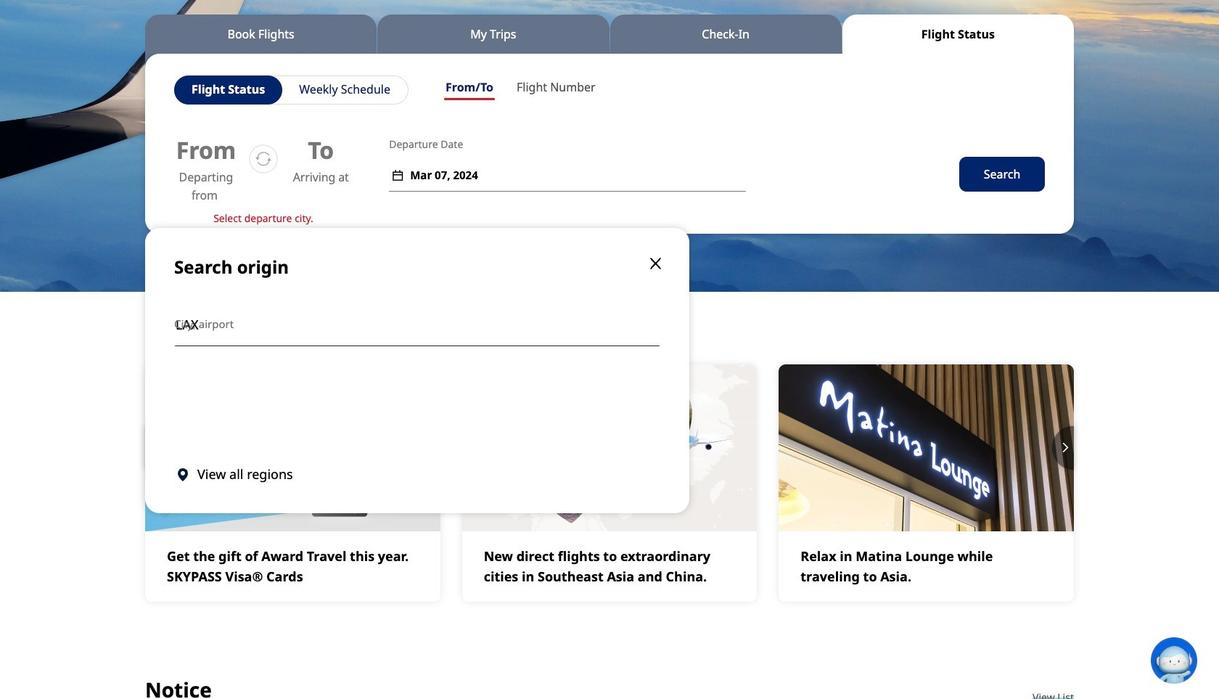 Task type: locate. For each thing, give the bounding box(es) containing it.
dialog
[[145, 221, 1075, 513]]

tab list
[[145, 15, 1075, 54]]

document
[[145, 228, 690, 513]]

None text field
[[174, 302, 661, 346]]

search type for departure and arrival group
[[434, 76, 608, 103]]



Task type: describe. For each thing, give the bounding box(es) containing it.
types of flight status group
[[174, 76, 409, 105]]



Task type: vqa. For each thing, say whether or not it's contained in the screenshot.
Search Type for Departure and Arrival group
yes



